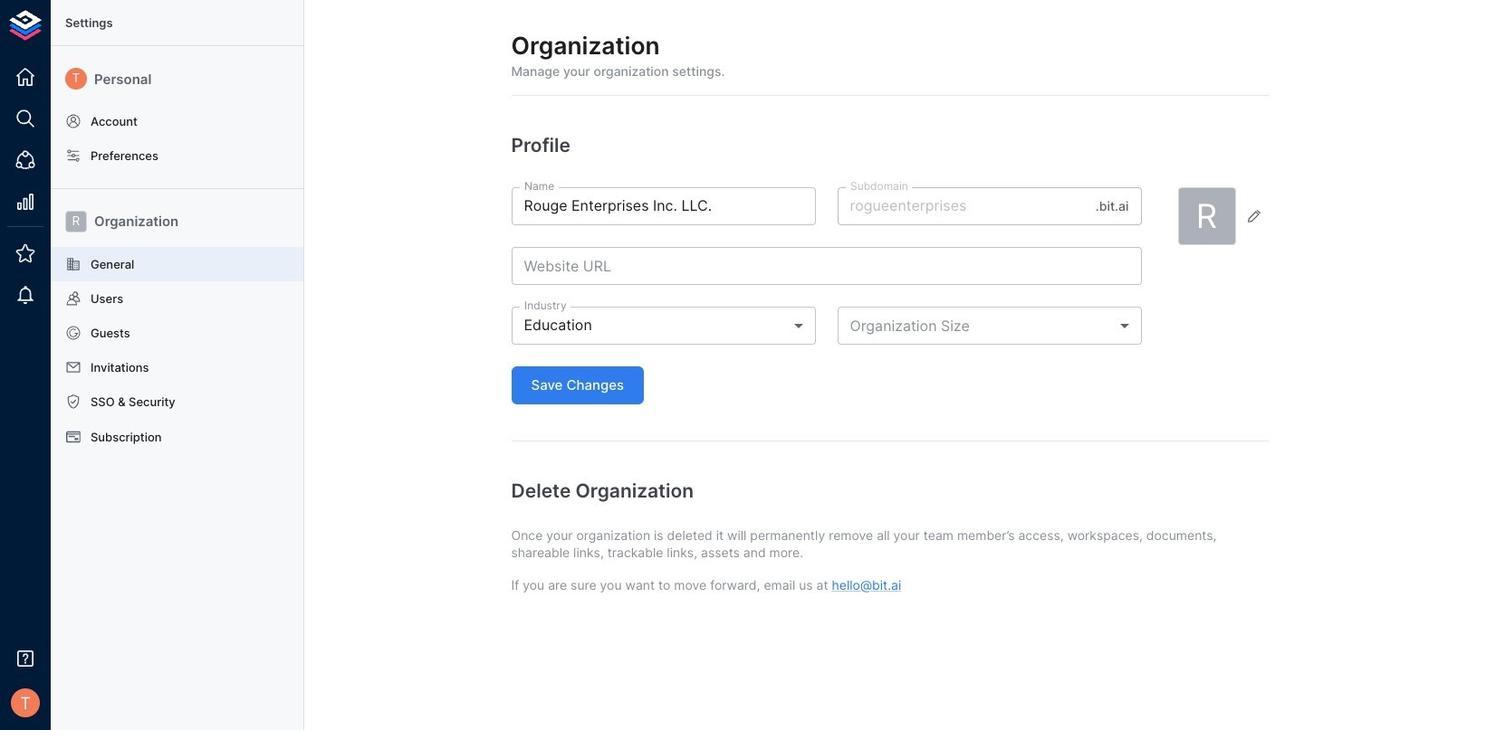 Task type: describe. For each thing, give the bounding box(es) containing it.
https:// text field
[[511, 247, 1142, 285]]

acme text field
[[837, 187, 1088, 225]]



Task type: vqa. For each thing, say whether or not it's contained in the screenshot.
the Favorite icon
no



Task type: locate. For each thing, give the bounding box(es) containing it.
Acme Company text field
[[511, 187, 816, 225]]

None field
[[837, 307, 1142, 345]]

  field
[[511, 307, 816, 345]]



